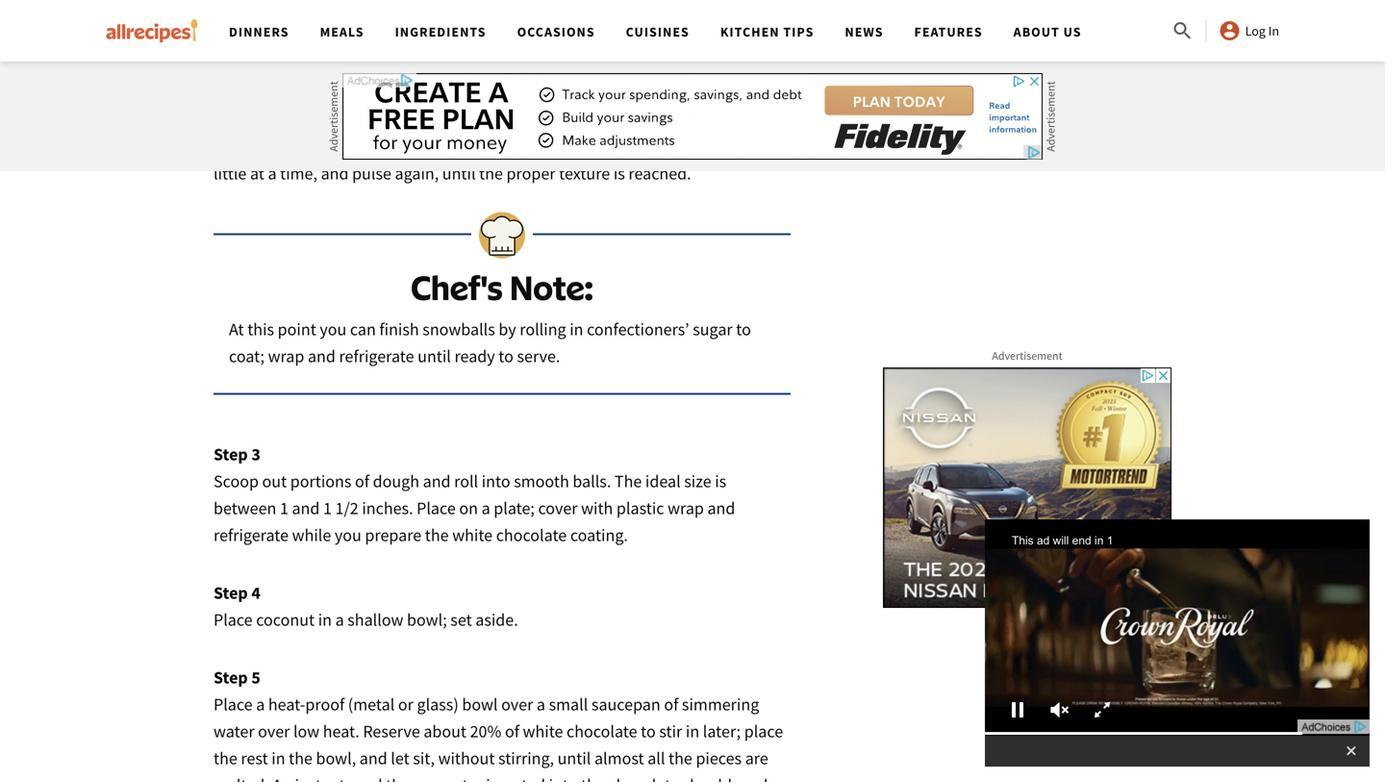 Task type: describe. For each thing, give the bounding box(es) containing it.
almost
[[595, 748, 644, 770]]

scoop out portions of dough and roll into smooth balls. the ideal size is between 1 and 1 1/2 inches. place on a plate; cover with plastic wrap and refrigerate while you prepare the white chocolate coating.
[[214, 471, 736, 546]]

read
[[350, 775, 383, 782]]

account image
[[1219, 19, 1242, 42]]

a left 'stiff,'
[[719, 109, 728, 131]]

until up dry
[[451, 109, 484, 131]]

at
[[229, 319, 244, 340]]

to right sugar
[[736, 319, 751, 340]]

bowl,
[[316, 748, 356, 770]]

an
[[273, 775, 291, 782]]

in inside at this point you can finish snowballs by rolling in confectioners' sugar to coat; wrap and refrigerate until ready to serve.
[[570, 319, 584, 340]]

until inside at this point you can finish snowballs by rolling in confectioners' sugar to coat; wrap and refrigerate until ready to serve.
[[418, 346, 451, 367]]

is left too
[[413, 136, 424, 158]]

the inside 'add maple syrup and rum. pulse until mixture comes together to form a stiff, but moldable dough. if mixture is too dry to scoop and roll balls, add more rum, a little at a time, and pulse again, until the proper texture is reached.'
[[479, 163, 503, 184]]

refrigerate inside at this point you can finish snowballs by rolling in confectioners' sugar to coat; wrap and refrigerate until ready to serve.
[[339, 346, 414, 367]]

roll inside scoop out portions of dough and roll into smooth balls. the ideal size is between 1 and 1 1/2 inches. place on a plate; cover with plastic wrap and refrigerate while you prepare the white chocolate coating.
[[454, 471, 478, 492]]

place inside scoop out portions of dough and roll into smooth balls. the ideal size is between 1 and 1 1/2 inches. place on a plate; cover with plastic wrap and refrigerate while you prepare the white chocolate coating.
[[417, 498, 456, 519]]

stiff,
[[731, 109, 762, 131]]

syrup
[[295, 109, 335, 131]]

inches.
[[362, 498, 413, 519]]

to inside place a heat-proof (metal or glass) bowl over a small saucepan of simmering water over low heat. reserve about 20% of white chocolate to stir in later; place the rest in the bowl, and let sit, without stirring, until almost all the pieces are melted. an instant-read thermometer inserted into the chocolate should r
[[641, 721, 656, 743]]

is inside scoop out portions of dough and roll into smooth balls. the ideal size is between 1 and 1 1/2 inches. place on a plate; cover with plastic wrap and refrigerate while you prepare the white chocolate coating.
[[715, 471, 727, 492]]

and down powdered
[[405, 24, 433, 46]]

saucepan
[[592, 694, 661, 716]]

0 vertical spatial advertisement region
[[343, 73, 1043, 160]]

the down almost
[[581, 775, 605, 782]]

scoop
[[214, 471, 259, 492]]

thermometer
[[386, 775, 483, 782]]

if
[[341, 136, 350, 158]]

but
[[765, 109, 790, 131]]

heat.
[[323, 721, 360, 743]]

instant-
[[295, 775, 350, 782]]

sugar,
[[466, 0, 509, 19]]

dough.
[[286, 136, 337, 158]]

and down if
[[321, 163, 349, 184]]

scoop
[[502, 136, 545, 158]]

1 vertical spatial mixture
[[487, 109, 543, 131]]

again,
[[395, 163, 439, 184]]

little
[[214, 163, 247, 184]]

and up ground.
[[621, 0, 649, 19]]

too
[[428, 136, 452, 158]]

1 vertical spatial advertisement region
[[883, 368, 1172, 608]]

without
[[438, 748, 495, 770]]

ingredients link
[[395, 23, 486, 40]]

pulse inside the combine vanilla wafers, powdered sugar, cocoa powder, and chocolate chips in a food processor. pulse on and off until mixture is finely ground.
[[340, 24, 380, 46]]

aside.
[[476, 609, 518, 631]]

and down comes
[[548, 136, 576, 158]]

place for place a heat-proof (metal or glass) bowl over a small saucepan of simmering water over low heat. reserve about 20% of white chocolate to stir in later; place the rest in the bowl, and let sit, without stirring, until almost all the pieces are melted. an instant-read thermometer inserted into the chocolate should r
[[214, 694, 253, 716]]

pulse inside 'add maple syrup and rum. pulse until mixture comes together to form a stiff, but moldable dough. if mixture is too dry to scoop and roll balls, add more rum, a little at a time, and pulse again, until the proper texture is reached.'
[[408, 109, 447, 131]]

into inside place a heat-proof (metal or glass) bowl over a small saucepan of simmering water over low heat. reserve about 20% of white chocolate to stir in later; place the rest in the bowl, and let sit, without stirring, until almost all the pieces are melted. an instant-read thermometer inserted into the chocolate should r
[[549, 775, 578, 782]]

proof
[[305, 694, 345, 716]]

on inside the combine vanilla wafers, powdered sugar, cocoa powder, and chocolate chips in a food processor. pulse on and off until mixture is finely ground.
[[383, 24, 402, 46]]

occasions
[[517, 23, 595, 40]]

balls,
[[607, 136, 646, 158]]

banner containing log in
[[0, 0, 1386, 782]]

prepare
[[365, 525, 422, 546]]

us
[[1064, 23, 1082, 40]]

wafers,
[[334, 0, 386, 19]]

plastic
[[617, 498, 664, 519]]

small
[[549, 694, 588, 716]]

wrap inside scoop out portions of dough and roll into smooth balls. the ideal size is between 1 and 1 1/2 inches. place on a plate; cover with plastic wrap and refrigerate while you prepare the white chocolate coating.
[[668, 498, 704, 519]]

kitchen tips link
[[721, 23, 814, 40]]

features
[[915, 23, 983, 40]]

powder,
[[559, 0, 618, 19]]

log in
[[1246, 22, 1280, 39]]

set
[[451, 609, 472, 631]]

place for place coconut in a shallow bowl; set aside.
[[214, 609, 253, 631]]

vanilla
[[283, 0, 330, 19]]

ground.
[[614, 24, 671, 46]]

bowl
[[462, 694, 498, 716]]

simmering
[[682, 694, 759, 716]]

until inside place a heat-proof (metal or glass) bowl over a small saucepan of simmering water over low heat. reserve about 20% of white chocolate to stir in later; place the rest in the bowl, and let sit, without stirring, until almost all the pieces are melted. an instant-read thermometer inserted into the chocolate should r
[[558, 748, 591, 770]]

dinners link
[[229, 23, 289, 40]]

chef's note:
[[411, 267, 594, 308]]

the inside scoop out portions of dough and roll into smooth balls. the ideal size is between 1 and 1 1/2 inches. place on a plate; cover with plastic wrap and refrigerate while you prepare the white chocolate coating.
[[425, 525, 449, 546]]

coating.
[[570, 525, 628, 546]]

finish
[[379, 319, 419, 340]]

a left heat-
[[256, 694, 265, 716]]

snowballs
[[423, 319, 495, 340]]

while
[[292, 525, 331, 546]]

rest
[[241, 748, 268, 770]]

meals
[[320, 23, 364, 40]]

add maple syrup and rum. pulse until mixture comes together to form a stiff, but moldable dough. if mixture is too dry to scoop and roll balls, add more rum, a little at a time, and pulse again, until the proper texture is reached.
[[214, 109, 790, 184]]

cocoa
[[513, 0, 555, 19]]

smooth
[[514, 471, 569, 492]]

a inside scoop out portions of dough and roll into smooth balls. the ideal size is between 1 and 1 1/2 inches. place on a plate; cover with plastic wrap and refrigerate while you prepare the white chocolate coating.
[[482, 498, 490, 519]]

and inside place a heat-proof (metal or glass) bowl over a small saucepan of simmering water over low heat. reserve about 20% of white chocolate to stir in later; place the rest in the bowl, and let sit, without stirring, until almost all the pieces are melted. an instant-read thermometer inserted into the chocolate should r
[[360, 748, 387, 770]]

is down balls,
[[614, 163, 625, 184]]

proper
[[507, 163, 556, 184]]

and down size on the bottom
[[708, 498, 736, 519]]

features link
[[915, 23, 983, 40]]

roll inside 'add maple syrup and rum. pulse until mixture comes together to form a stiff, but moldable dough. if mixture is too dry to scoop and roll balls, add more rum, a little at a time, and pulse again, until the proper texture is reached.'
[[580, 136, 604, 158]]

chocolate inside the combine vanilla wafers, powdered sugar, cocoa powder, and chocolate chips in a food processor. pulse on and off until mixture is finely ground.
[[652, 0, 723, 19]]

plate;
[[494, 498, 535, 519]]

1 1 from the left
[[280, 498, 289, 519]]

glass)
[[417, 694, 459, 716]]

to up add
[[662, 109, 677, 131]]

about
[[1014, 23, 1060, 40]]

a right rum,
[[760, 136, 768, 158]]

white inside scoop out portions of dough and roll into smooth balls. the ideal size is between 1 and 1 1/2 inches. place on a plate; cover with plastic wrap and refrigerate while you prepare the white chocolate coating.
[[452, 525, 493, 546]]

moldable
[[214, 136, 283, 158]]

rum.
[[370, 109, 404, 131]]

stir
[[659, 721, 682, 743]]

balls.
[[573, 471, 611, 492]]

between
[[214, 498, 276, 519]]

and up while
[[292, 498, 320, 519]]

sit,
[[413, 748, 435, 770]]

to down by
[[499, 346, 514, 367]]

are
[[745, 748, 769, 770]]

tips
[[784, 23, 814, 40]]

a inside the combine vanilla wafers, powdered sugar, cocoa powder, and chocolate chips in a food processor. pulse on and off until mixture is finely ground.
[[214, 24, 222, 46]]

2 vertical spatial mixture
[[354, 136, 409, 158]]

news
[[845, 23, 884, 40]]



Task type: vqa. For each thing, say whether or not it's contained in the screenshot.
707
no



Task type: locate. For each thing, give the bounding box(es) containing it.
1 vertical spatial refrigerate
[[214, 525, 289, 546]]

occasions link
[[517, 23, 595, 40]]

and inside at this point you can finish snowballs by rolling in confectioners' sugar to coat; wrap and refrigerate until ready to serve.
[[308, 346, 336, 367]]

1 horizontal spatial over
[[501, 694, 533, 716]]

until down dry
[[442, 163, 476, 184]]

the
[[615, 471, 642, 492]]

0 vertical spatial into
[[482, 471, 511, 492]]

add
[[214, 109, 242, 131]]

until
[[460, 24, 493, 46], [451, 109, 484, 131], [442, 163, 476, 184], [418, 346, 451, 367], [558, 748, 591, 770]]

1 horizontal spatial roll
[[580, 136, 604, 158]]

a left "small"
[[537, 694, 546, 716]]

roll right dough
[[454, 471, 478, 492]]

chocolate inside scoop out portions of dough and roll into smooth balls. the ideal size is between 1 and 1 1/2 inches. place on a plate; cover with plastic wrap and refrigerate while you prepare the white chocolate coating.
[[496, 525, 567, 546]]

0 horizontal spatial of
[[355, 471, 370, 492]]

1 vertical spatial roll
[[454, 471, 478, 492]]

the right prepare
[[425, 525, 449, 546]]

1 vertical spatial white
[[523, 721, 563, 743]]

1 horizontal spatial wrap
[[668, 498, 704, 519]]

is left finely
[[556, 24, 567, 46]]

pulse up too
[[408, 109, 447, 131]]

a left shallow
[[335, 609, 344, 631]]

sugar
[[693, 319, 733, 340]]

place inside place a heat-proof (metal or glass) bowl over a small saucepan of simmering water over low heat. reserve about 20% of white chocolate to stir in later; place the rest in the bowl, and let sit, without stirring, until almost all the pieces are melted. an instant-read thermometer inserted into the chocolate should r
[[214, 694, 253, 716]]

log in link
[[1219, 19, 1280, 42]]

the down dry
[[479, 163, 503, 184]]

and down point
[[308, 346, 336, 367]]

the up an at the bottom left
[[289, 748, 313, 770]]

in right coconut
[[318, 609, 332, 631]]

white
[[452, 525, 493, 546], [523, 721, 563, 743]]

note:
[[510, 267, 594, 308]]

1 horizontal spatial white
[[523, 721, 563, 743]]

portions
[[290, 471, 352, 492]]

until down sugar,
[[460, 24, 493, 46]]

and up the read
[[360, 748, 387, 770]]

in up an at the bottom left
[[272, 748, 285, 770]]

0 vertical spatial you
[[320, 319, 347, 340]]

2 vertical spatial place
[[214, 694, 253, 716]]

over
[[501, 694, 533, 716], [258, 721, 290, 743]]

in right rolling
[[570, 319, 584, 340]]

cuisines
[[626, 23, 690, 40]]

1 down the out
[[280, 498, 289, 519]]

mixture down cocoa
[[496, 24, 552, 46]]

wrap
[[268, 346, 304, 367], [668, 498, 704, 519]]

1 vertical spatial pulse
[[408, 109, 447, 131]]

stirring,
[[498, 748, 554, 770]]

pulse down 'wafers,' at the top of page
[[340, 24, 380, 46]]

2 1 from the left
[[323, 498, 332, 519]]

0 horizontal spatial 1
[[280, 498, 289, 519]]

0 horizontal spatial over
[[258, 721, 290, 743]]

coat;
[[229, 346, 265, 367]]

white up stirring,
[[523, 721, 563, 743]]

0 horizontal spatial pulse
[[340, 24, 380, 46]]

place
[[417, 498, 456, 519], [214, 609, 253, 631], [214, 694, 253, 716]]

unmute button group
[[1039, 696, 1082, 725]]

(metal
[[348, 694, 395, 716]]

together
[[597, 109, 659, 131]]

more
[[680, 136, 719, 158]]

1 horizontal spatial into
[[549, 775, 578, 782]]

on inside scoop out portions of dough and roll into smooth balls. the ideal size is between 1 and 1 1/2 inches. place on a plate; cover with plastic wrap and refrigerate while you prepare the white chocolate coating.
[[459, 498, 478, 519]]

white inside place a heat-proof (metal or glass) bowl over a small saucepan of simmering water over low heat. reserve about 20% of white chocolate to stir in later; place the rest in the bowl, and let sit, without stirring, until almost all the pieces are melted. an instant-read thermometer inserted into the chocolate should r
[[523, 721, 563, 743]]

news link
[[845, 23, 884, 40]]

1 horizontal spatial 1
[[323, 498, 332, 519]]

a left plate;
[[482, 498, 490, 519]]

or
[[398, 694, 414, 716]]

1 vertical spatial into
[[549, 775, 578, 782]]

refrigerate down the between
[[214, 525, 289, 546]]

0 vertical spatial over
[[501, 694, 533, 716]]

to left stir
[[641, 721, 656, 743]]

mixture up scoop
[[487, 109, 543, 131]]

should
[[683, 775, 732, 782]]

in right stir
[[686, 721, 700, 743]]

1 vertical spatial you
[[335, 525, 362, 546]]

is
[[556, 24, 567, 46], [413, 136, 424, 158], [614, 163, 625, 184], [715, 471, 727, 492]]

and right dough
[[423, 471, 451, 492]]

refrigerate inside scoop out portions of dough and roll into smooth balls. the ideal size is between 1 and 1 1/2 inches. place on a plate; cover with plastic wrap and refrigerate while you prepare the white chocolate coating.
[[214, 525, 289, 546]]

1 horizontal spatial of
[[505, 721, 520, 743]]

refrigerate
[[339, 346, 414, 367], [214, 525, 289, 546]]

2 horizontal spatial of
[[664, 694, 679, 716]]

reached.
[[629, 163, 691, 184]]

0 vertical spatial wrap
[[268, 346, 304, 367]]

chocolate down all
[[609, 775, 679, 782]]

by
[[499, 319, 516, 340]]

place up water
[[214, 694, 253, 716]]

powdered
[[389, 0, 463, 19]]

chocolate
[[652, 0, 723, 19], [496, 525, 567, 546], [567, 721, 638, 743], [609, 775, 679, 782]]

0 horizontal spatial on
[[383, 24, 402, 46]]

at
[[250, 163, 264, 184]]

rolling
[[520, 319, 566, 340]]

you
[[320, 319, 347, 340], [335, 525, 362, 546]]

of up stir
[[664, 694, 679, 716]]

search image
[[1172, 19, 1195, 42]]

into down stirring,
[[549, 775, 578, 782]]

heat-
[[268, 694, 305, 716]]

1 horizontal spatial refrigerate
[[339, 346, 414, 367]]

into
[[482, 471, 511, 492], [549, 775, 578, 782]]

in up kitchen tips link
[[768, 0, 782, 19]]

place coconut in a shallow bowl; set aside.
[[214, 609, 518, 631]]

into inside scoop out portions of dough and roll into smooth balls. the ideal size is between 1 and 1 1/2 inches. place on a plate; cover with plastic wrap and refrigerate while you prepare the white chocolate coating.
[[482, 471, 511, 492]]

chocolate up cuisines
[[652, 0, 723, 19]]

chocolate up almost
[[567, 721, 638, 743]]

0 horizontal spatial into
[[482, 471, 511, 492]]

bowl;
[[407, 609, 447, 631]]

over right bowl
[[501, 694, 533, 716]]

ready
[[455, 346, 495, 367]]

pulse
[[340, 24, 380, 46], [408, 109, 447, 131]]

advertisement region
[[343, 73, 1043, 160], [883, 368, 1172, 608]]

the up the melted.
[[214, 748, 237, 770]]

you inside scoop out portions of dough and roll into smooth balls. the ideal size is between 1 and 1 1/2 inches. place on a plate; cover with plastic wrap and refrigerate while you prepare the white chocolate coating.
[[335, 525, 362, 546]]

1 vertical spatial of
[[664, 694, 679, 716]]

a
[[214, 24, 222, 46], [719, 109, 728, 131], [760, 136, 768, 158], [268, 163, 277, 184], [482, 498, 490, 519], [335, 609, 344, 631], [256, 694, 265, 716], [537, 694, 546, 716]]

until left almost
[[558, 748, 591, 770]]

on left plate;
[[459, 498, 478, 519]]

navigation
[[214, 0, 1172, 62]]

coconut
[[256, 609, 315, 631]]

1 vertical spatial over
[[258, 721, 290, 743]]

chocolate down plate;
[[496, 525, 567, 546]]

comes
[[547, 109, 594, 131]]

on down 'wafers,' at the top of page
[[383, 24, 402, 46]]

navigation containing dinners
[[214, 0, 1172, 62]]

and
[[621, 0, 649, 19], [405, 24, 433, 46], [339, 109, 367, 131], [548, 136, 576, 158], [321, 163, 349, 184], [308, 346, 336, 367], [423, 471, 451, 492], [292, 498, 320, 519], [708, 498, 736, 519], [360, 748, 387, 770]]

wrap inside at this point you can finish snowballs by rolling in confectioners' sugar to coat; wrap and refrigerate until ready to serve.
[[268, 346, 304, 367]]

0 vertical spatial place
[[417, 498, 456, 519]]

you down 1/2
[[335, 525, 362, 546]]

combine
[[214, 0, 279, 19]]

1 horizontal spatial on
[[459, 498, 478, 519]]

can
[[350, 319, 376, 340]]

dough
[[373, 471, 420, 492]]

finely
[[571, 24, 610, 46]]

mixture down rum. on the top of page
[[354, 136, 409, 158]]

you left can
[[320, 319, 347, 340]]

0 vertical spatial white
[[452, 525, 493, 546]]

at this point you can finish snowballs by rolling in confectioners' sugar to coat; wrap and refrigerate until ready to serve.
[[229, 319, 751, 367]]

later;
[[703, 721, 741, 743]]

the right all
[[669, 748, 693, 770]]

place a heat-proof (metal or glass) bowl over a small saucepan of simmering water over low heat. reserve about 20% of white chocolate to stir in later; place the rest in the bowl, and let sit, without stirring, until almost all the pieces are melted. an instant-read thermometer inserted into the chocolate should r
[[214, 694, 783, 782]]

water
[[214, 721, 255, 743]]

pieces
[[696, 748, 742, 770]]

log
[[1246, 22, 1266, 39]]

0 vertical spatial mixture
[[496, 24, 552, 46]]

in
[[1269, 22, 1280, 39]]

until down snowballs
[[418, 346, 451, 367]]

kitchen
[[721, 23, 780, 40]]

1 left 1/2
[[323, 498, 332, 519]]

place left coconut
[[214, 609, 253, 631]]

mixture inside the combine vanilla wafers, powdered sugar, cocoa powder, and chocolate chips in a food processor. pulse on and off until mixture is finely ground.
[[496, 24, 552, 46]]

shallow
[[348, 609, 404, 631]]

chef's
[[411, 267, 503, 308]]

1/2
[[335, 498, 359, 519]]

0 vertical spatial roll
[[580, 136, 604, 158]]

banner
[[0, 0, 1386, 782]]

about us
[[1014, 23, 1082, 40]]

wrap down size on the bottom
[[668, 498, 704, 519]]

1 vertical spatial wrap
[[668, 498, 704, 519]]

is inside the combine vanilla wafers, powdered sugar, cocoa powder, and chocolate chips in a food processor. pulse on and off until mixture is finely ground.
[[556, 24, 567, 46]]

reserve
[[363, 721, 420, 743]]

0 vertical spatial on
[[383, 24, 402, 46]]

with
[[581, 498, 613, 519]]

a left food
[[214, 24, 222, 46]]

of inside scoop out portions of dough and roll into smooth balls. the ideal size is between 1 and 1 1/2 inches. place on a plate; cover with plastic wrap and refrigerate while you prepare the white chocolate coating.
[[355, 471, 370, 492]]

until inside the combine vanilla wafers, powdered sugar, cocoa powder, and chocolate chips in a food processor. pulse on and off until mixture is finely ground.
[[460, 24, 493, 46]]

and up if
[[339, 109, 367, 131]]

food
[[226, 24, 259, 46]]

0 horizontal spatial refrigerate
[[214, 525, 289, 546]]

0 vertical spatial pulse
[[340, 24, 380, 46]]

point
[[278, 319, 316, 340]]

in
[[768, 0, 782, 19], [570, 319, 584, 340], [318, 609, 332, 631], [686, 721, 700, 743], [272, 748, 285, 770]]

home image
[[106, 19, 198, 42]]

roll up texture
[[580, 136, 604, 158]]

0 vertical spatial of
[[355, 471, 370, 492]]

of up 1/2
[[355, 471, 370, 492]]

confectioners'
[[587, 319, 690, 340]]

0 horizontal spatial roll
[[454, 471, 478, 492]]

to right dry
[[483, 136, 498, 158]]

place
[[744, 721, 783, 743]]

serve.
[[517, 346, 560, 367]]

white right prepare
[[452, 525, 493, 546]]

in inside the combine vanilla wafers, powdered sugar, cocoa powder, and chocolate chips in a food processor. pulse on and off until mixture is finely ground.
[[768, 0, 782, 19]]

pulse
[[352, 163, 392, 184]]

all
[[648, 748, 665, 770]]

to
[[662, 109, 677, 131], [483, 136, 498, 158], [736, 319, 751, 340], [499, 346, 514, 367], [641, 721, 656, 743]]

the
[[479, 163, 503, 184], [425, 525, 449, 546], [214, 748, 237, 770], [289, 748, 313, 770], [669, 748, 693, 770], [581, 775, 605, 782]]

you inside at this point you can finish snowballs by rolling in confectioners' sugar to coat; wrap and refrigerate until ready to serve.
[[320, 319, 347, 340]]

1 vertical spatial on
[[459, 498, 478, 519]]

1 horizontal spatial pulse
[[408, 109, 447, 131]]

is right size on the bottom
[[715, 471, 727, 492]]

of right 20%
[[505, 721, 520, 743]]

into up plate;
[[482, 471, 511, 492]]

add
[[649, 136, 677, 158]]

wrap down point
[[268, 346, 304, 367]]

0 horizontal spatial wrap
[[268, 346, 304, 367]]

refrigerate down can
[[339, 346, 414, 367]]

1 vertical spatial place
[[214, 609, 253, 631]]

0 vertical spatial refrigerate
[[339, 346, 414, 367]]

cuisines link
[[626, 23, 690, 40]]

kitchen tips
[[721, 23, 814, 40]]

out
[[262, 471, 287, 492]]

over down heat-
[[258, 721, 290, 743]]

about us link
[[1014, 23, 1082, 40]]

a right "at"
[[268, 163, 277, 184]]

place down dough
[[417, 498, 456, 519]]

2 vertical spatial of
[[505, 721, 520, 743]]

0 horizontal spatial white
[[452, 525, 493, 546]]

off
[[437, 24, 456, 46]]



